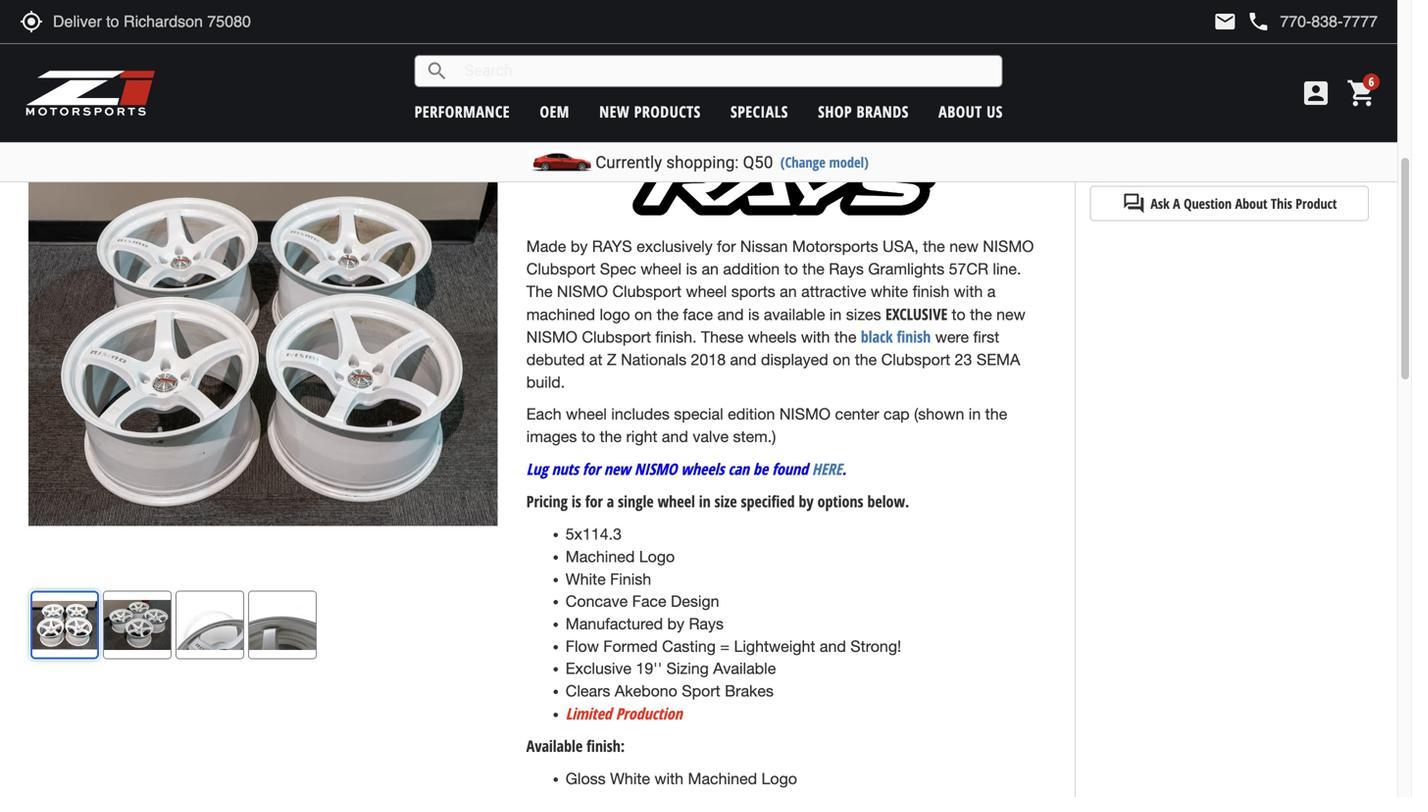 Task type: locate. For each thing, give the bounding box(es) containing it.
the down 'sizes' in the right of the page
[[834, 328, 856, 346]]

new up single
[[604, 458, 631, 479]]

1 horizontal spatial about
[[1235, 194, 1268, 213]]

available up gloss
[[526, 736, 583, 757]]

4 interest-free payments or as low as $17
[[1090, 75, 1344, 91]]

0 horizontal spatial an
[[702, 260, 719, 278]]

mail link
[[1213, 10, 1237, 33]]

1 vertical spatial by
[[799, 491, 814, 512]]

0 horizontal spatial as
[[1259, 75, 1274, 91]]

casting
[[662, 637, 716, 655]]

on
[[634, 305, 652, 323], [833, 351, 850, 369]]

1 horizontal spatial in
[[829, 305, 842, 323]]

and inside "each wheel includes special edition nismo center cap (shown in the images to the right and valve stem.)"
[[662, 428, 688, 446]]

logo down brakes
[[761, 770, 797, 788]]

on right 'logo'
[[634, 305, 652, 323]]

wheels down valve
[[681, 458, 724, 479]]

rays inside made by rays exclusively for nissan motorsports usa, the new nismo clubsport spec wheel is an addition to the rays gramlights 57cr line. the nismo clubsport wheel sports an attractive white finish with a machined logo on the face and is available in sizes
[[829, 260, 864, 278]]

sema
[[977, 351, 1020, 369]]

sport
[[682, 682, 720, 700]]

add_shopping_cart
[[1176, 142, 1200, 165]]

Search search field
[[449, 56, 1002, 86]]

gloss white with machined logo
[[566, 770, 797, 788]]

1 horizontal spatial an
[[780, 282, 797, 300]]

question_answer
[[1122, 192, 1146, 215]]

0 vertical spatial rays
[[829, 260, 864, 278]]

these
[[701, 328, 743, 346]]

clubsport inside to the new nismo clubsport finish. these wheels with the
[[582, 328, 651, 346]]

question
[[1184, 194, 1232, 213]]

in down attractive
[[829, 305, 842, 323]]

nismo left center
[[779, 405, 831, 423]]

1 vertical spatial for
[[582, 458, 600, 479]]

and inside the were first debuted at z nationals 2018 and displayed on the clubsport 23 sema build.
[[730, 351, 757, 369]]

single
[[618, 491, 654, 512]]

available up brakes
[[713, 660, 776, 678]]

to right images
[[581, 428, 595, 446]]

1 vertical spatial an
[[780, 282, 797, 300]]

includes
[[611, 405, 670, 423]]

0 horizontal spatial machined
[[566, 548, 635, 566]]

nismo inside to the new nismo clubsport finish. these wheels with the
[[526, 328, 578, 346]]

by inside 5x114.3 machined logo white finish concave face design manufactured by rays flow formed casting = lightweight and strong! exclusive 19'' sizing available clears akebono sport brakes limited production
[[667, 615, 684, 633]]

2 vertical spatial for
[[585, 491, 603, 512]]

to right the add
[[1236, 142, 1250, 166]]

0 horizontal spatial white
[[566, 570, 606, 588]]

brakes
[[725, 682, 774, 700]]

in inside "each wheel includes special edition nismo center cap (shown in the images to the right and valve stem.)"
[[969, 405, 981, 423]]

and down these
[[730, 351, 757, 369]]

0 horizontal spatial on
[[634, 305, 652, 323]]

the down black
[[855, 351, 877, 369]]

phone link
[[1247, 10, 1378, 33]]

to
[[1236, 142, 1250, 166], [784, 260, 798, 278], [952, 305, 966, 323], [581, 428, 595, 446]]

for up 5x114.3 at the left of the page
[[585, 491, 603, 512]]

white inside 5x114.3 machined logo white finish concave face design manufactured by rays flow formed casting = lightweight and strong! exclusive 19'' sizing available clears akebono sport brakes limited production
[[566, 570, 606, 588]]

$17
[[1321, 75, 1344, 91]]

the
[[923, 238, 945, 256], [802, 260, 825, 278], [657, 305, 679, 323], [970, 305, 992, 323], [834, 328, 856, 346], [855, 351, 877, 369], [985, 405, 1007, 423], [600, 428, 622, 446]]

rays down motorsports
[[829, 260, 864, 278]]

1 vertical spatial white
[[610, 770, 650, 788]]

sizes
[[846, 305, 881, 323]]

logo
[[600, 305, 630, 323]]

available inside 5x114.3 machined logo white finish concave face design manufactured by rays flow formed casting = lightweight and strong! exclusive 19'' sizing available clears akebono sport brakes limited production
[[713, 660, 776, 678]]

by left options
[[799, 491, 814, 512]]

logo up 'finish'
[[639, 548, 675, 566]]

nismo wheels by rays image
[[526, 81, 1046, 226]]

new
[[599, 101, 630, 122], [949, 238, 978, 256], [996, 305, 1025, 323], [604, 458, 631, 479]]

flow
[[566, 637, 599, 655]]

finish down exclusive
[[897, 326, 931, 347]]

on inside the were first debuted at z nationals 2018 and displayed on the clubsport 23 sema build.
[[833, 351, 850, 369]]

0 vertical spatial available
[[713, 660, 776, 678]]

for inside made by rays exclusively for nissan motorsports usa, the new nismo clubsport spec wheel is an addition to the rays gramlights 57cr line. the nismo clubsport wheel sports an attractive white finish with a machined logo on the face and is available in sizes
[[717, 238, 736, 256]]

white up concave
[[566, 570, 606, 588]]

19''
[[636, 660, 662, 678]]

center
[[835, 405, 879, 423]]

rays down the design
[[689, 615, 724, 633]]

2 vertical spatial by
[[667, 615, 684, 633]]

account_box link
[[1295, 77, 1337, 109]]

0 horizontal spatial wheels
[[681, 458, 724, 479]]

1 horizontal spatial wheels
[[748, 328, 797, 346]]

wheel down the exclusively
[[641, 260, 682, 278]]

spec
[[600, 260, 636, 278]]

new up the first
[[996, 305, 1025, 323]]

to up were
[[952, 305, 966, 323]]

with down 57cr
[[954, 282, 983, 300]]

by right "made"
[[571, 238, 588, 256]]

1 vertical spatial about
[[1235, 194, 1268, 213]]

this
[[1271, 194, 1292, 213]]

2 horizontal spatial by
[[799, 491, 814, 512]]

4
[[1090, 75, 1098, 91]]

machined down 5x114.3 at the left of the page
[[566, 548, 635, 566]]

1 horizontal spatial on
[[833, 351, 850, 369]]

exclusive
[[566, 660, 632, 678]]

for right nuts
[[582, 458, 600, 479]]

1 vertical spatial available
[[526, 736, 583, 757]]

and
[[717, 305, 744, 323], [730, 351, 757, 369], [662, 428, 688, 446], [820, 637, 846, 655]]

0 vertical spatial wheels
[[748, 328, 797, 346]]

1 horizontal spatial available
[[713, 660, 776, 678]]

a inside made by rays exclusively for nissan motorsports usa, the new nismo clubsport spec wheel is an addition to the rays gramlights 57cr line. the nismo clubsport wheel sports an attractive white finish with a machined logo on the face and is available in sizes
[[987, 282, 996, 300]]

here
[[812, 458, 842, 479]]

about inside question_answer ask a question about this product
[[1235, 194, 1268, 213]]

machined inside 5x114.3 machined logo white finish concave face design manufactured by rays flow formed casting = lightweight and strong! exclusive 19'' sizing available clears akebono sport brakes limited production
[[566, 548, 635, 566]]

1 horizontal spatial logo
[[761, 770, 797, 788]]

by
[[571, 238, 588, 256], [799, 491, 814, 512], [667, 615, 684, 633]]

0 horizontal spatial about
[[939, 101, 982, 122]]

strong!
[[850, 637, 901, 655]]

1 horizontal spatial by
[[667, 615, 684, 633]]

nationals
[[621, 351, 686, 369]]

0 vertical spatial by
[[571, 238, 588, 256]]

about left this
[[1235, 194, 1268, 213]]

for up addition
[[717, 238, 736, 256]]

wheel up the face
[[686, 282, 727, 300]]

57cr
[[949, 260, 988, 278]]

1 vertical spatial logo
[[761, 770, 797, 788]]

in left size
[[699, 491, 711, 512]]

0 vertical spatial for
[[717, 238, 736, 256]]

to down nissan
[[784, 260, 798, 278]]

with up the displayed
[[801, 328, 830, 346]]

1 horizontal spatial machined
[[688, 770, 757, 788]]

clubsport up z
[[582, 328, 651, 346]]

clubsport inside the were first debuted at z nationals 2018 and displayed on the clubsport 23 sema build.
[[881, 351, 950, 369]]

gloss
[[566, 770, 606, 788]]

by for pricing is for a single wheel in size specified by options below.
[[799, 491, 814, 512]]

a down line.
[[987, 282, 996, 300]]

2 vertical spatial is
[[572, 491, 581, 512]]

0 horizontal spatial by
[[571, 238, 588, 256]]

1 horizontal spatial rays
[[829, 260, 864, 278]]

lug nuts for new nismo wheels can be found here .
[[526, 458, 846, 479]]

and down special
[[662, 428, 688, 446]]

and inside 5x114.3 machined logo white finish concave face design manufactured by rays flow formed casting = lightweight and strong! exclusive 19'' sizing available clears akebono sport brakes limited production
[[820, 637, 846, 655]]

made
[[526, 238, 566, 256]]

1 horizontal spatial as
[[1303, 75, 1317, 91]]

is
[[686, 260, 697, 278], [748, 305, 759, 323], [572, 491, 581, 512]]

1 vertical spatial rays
[[689, 615, 724, 633]]

shopping_cart link
[[1341, 77, 1378, 109]]

clubsport down spec
[[612, 282, 682, 300]]

wheels up the displayed
[[748, 328, 797, 346]]

pricing is for a single wheel in size specified by options below.
[[526, 491, 909, 512]]

and up these
[[717, 305, 744, 323]]

on inside made by rays exclusively for nissan motorsports usa, the new nismo clubsport spec wheel is an addition to the rays gramlights 57cr line. the nismo clubsport wheel sports an attractive white finish with a machined logo on the face and is available in sizes
[[634, 305, 652, 323]]

or
[[1243, 75, 1256, 91]]

an left addition
[[702, 260, 719, 278]]

rays
[[592, 238, 632, 256]]

0 horizontal spatial a
[[607, 491, 614, 512]]

new products
[[599, 101, 701, 122]]

ask
[[1151, 194, 1170, 213]]

in right (shown
[[969, 405, 981, 423]]

nismo up the "debuted"
[[526, 328, 578, 346]]

and left strong!
[[820, 637, 846, 655]]

black
[[861, 326, 893, 347]]

white down finish:
[[610, 770, 650, 788]]

logo
[[639, 548, 675, 566], [761, 770, 797, 788]]

wheel down lug nuts for new nismo wheels can be found here .
[[658, 491, 695, 512]]

an up available
[[780, 282, 797, 300]]

on right the displayed
[[833, 351, 850, 369]]

0 vertical spatial an
[[702, 260, 719, 278]]

as right low
[[1303, 75, 1317, 91]]

size
[[715, 491, 737, 512]]

add
[[1205, 142, 1232, 166]]

2 vertical spatial in
[[699, 491, 711, 512]]

to inside "each wheel includes special edition nismo center cap (shown in the images to the right and valve stem.)"
[[581, 428, 595, 446]]

a
[[987, 282, 996, 300], [607, 491, 614, 512]]

face
[[632, 592, 666, 611]]

the inside the were first debuted at z nationals 2018 and displayed on the clubsport 23 sema build.
[[855, 351, 877, 369]]

wheel up images
[[566, 405, 607, 423]]

0 vertical spatial in
[[829, 305, 842, 323]]

interest-
[[1101, 75, 1152, 91]]

0 vertical spatial machined
[[566, 548, 635, 566]]

be
[[753, 458, 768, 479]]

line.
[[993, 260, 1021, 278]]

can
[[728, 458, 749, 479]]

1 vertical spatial in
[[969, 405, 981, 423]]

nismo up machined
[[557, 282, 608, 300]]

a left single
[[607, 491, 614, 512]]

0 vertical spatial logo
[[639, 548, 675, 566]]

0 vertical spatial is
[[686, 260, 697, 278]]

the left right
[[600, 428, 622, 446]]

q50
[[743, 152, 773, 172]]

0 vertical spatial finish
[[913, 282, 949, 300]]

performance link
[[415, 101, 510, 122]]

1 horizontal spatial white
[[610, 770, 650, 788]]

0 horizontal spatial rays
[[689, 615, 724, 633]]

is down sports
[[748, 305, 759, 323]]

0 vertical spatial on
[[634, 305, 652, 323]]

to inside made by rays exclusively for nissan motorsports usa, the new nismo clubsport spec wheel is an addition to the rays gramlights 57cr line. the nismo clubsport wheel sports an attractive white finish with a machined logo on the face and is available in sizes
[[784, 260, 798, 278]]

logo inside 5x114.3 machined logo white finish concave face design manufactured by rays flow formed casting = lightweight and strong! exclusive 19'' sizing available clears akebono sport brakes limited production
[[639, 548, 675, 566]]

0 horizontal spatial logo
[[639, 548, 675, 566]]

is down the exclusively
[[686, 260, 697, 278]]

0 horizontal spatial in
[[699, 491, 711, 512]]

first
[[973, 328, 999, 346]]

special
[[674, 405, 723, 423]]

search
[[425, 59, 449, 83]]

2 horizontal spatial in
[[969, 405, 981, 423]]

finish:
[[587, 736, 625, 757]]

clubsport down 'black finish'
[[881, 351, 950, 369]]

0 horizontal spatial available
[[526, 736, 583, 757]]

1 vertical spatial wheels
[[681, 458, 724, 479]]

finish up exclusive
[[913, 282, 949, 300]]

1 vertical spatial a
[[607, 491, 614, 512]]

specials link
[[731, 101, 788, 122]]

about left us
[[939, 101, 982, 122]]

(change model) link
[[780, 152, 869, 172]]

as right the or
[[1259, 75, 1274, 91]]

specified
[[741, 491, 795, 512]]

by up casting
[[667, 615, 684, 633]]

0 vertical spatial a
[[987, 282, 996, 300]]

0 vertical spatial white
[[566, 570, 606, 588]]

(shown
[[914, 405, 964, 423]]

1 vertical spatial on
[[833, 351, 850, 369]]

with inside to the new nismo clubsport finish. these wheels with the
[[801, 328, 830, 346]]

new up 57cr
[[949, 238, 978, 256]]

is right the pricing
[[572, 491, 581, 512]]

were
[[935, 328, 969, 346]]

with down 4
[[1090, 95, 1115, 111]]

1 vertical spatial is
[[748, 305, 759, 323]]

/mo
[[1344, 75, 1368, 91]]

as
[[1259, 75, 1274, 91], [1303, 75, 1317, 91]]

machined down sport
[[688, 770, 757, 788]]

nissan
[[740, 238, 788, 256]]

finish
[[913, 282, 949, 300], [897, 326, 931, 347]]

.
[[842, 458, 846, 479]]

1 horizontal spatial a
[[987, 282, 996, 300]]



Task type: describe. For each thing, give the bounding box(es) containing it.
oem
[[540, 101, 570, 122]]

white
[[871, 282, 908, 300]]

design
[[671, 592, 719, 611]]

oem link
[[540, 101, 570, 122]]

cap
[[883, 405, 910, 423]]

currently shopping: q50 (change model)
[[595, 152, 869, 172]]

to inside to the new nismo clubsport finish. these wheels with the
[[952, 305, 966, 323]]

currently
[[595, 152, 662, 172]]

my_location
[[20, 10, 43, 33]]

the up the first
[[970, 305, 992, 323]]

us
[[987, 101, 1003, 122]]

below.
[[867, 491, 909, 512]]

formed
[[603, 637, 658, 655]]

new products link
[[599, 101, 701, 122]]

2 as from the left
[[1303, 75, 1317, 91]]

limited
[[566, 703, 612, 724]]

nismo inside "each wheel includes special edition nismo center cap (shown in the images to the right and valve stem.)"
[[779, 405, 831, 423]]

finish
[[610, 570, 651, 588]]

shop
[[818, 101, 852, 122]]

here link
[[812, 458, 842, 479]]

a
[[1173, 194, 1180, 213]]

$500.02 (16%)
[[1151, 1, 1251, 25]]

sizing
[[666, 660, 709, 678]]

the up attractive
[[802, 260, 825, 278]]

at
[[589, 351, 603, 369]]

clears
[[566, 682, 610, 700]]

0 vertical spatial about
[[939, 101, 982, 122]]

cart
[[1255, 142, 1283, 166]]

the down sema
[[985, 405, 1007, 423]]

made by rays exclusively for nissan motorsports usa, the new nismo clubsport spec wheel is an addition to the rays gramlights 57cr line. the nismo clubsport wheel sports an attractive white finish with a machined logo on the face and is available in sizes
[[526, 238, 1034, 323]]

for for nismo
[[582, 458, 600, 479]]

wheel inside "each wheel includes special edition nismo center cap (shown in the images to the right and valve stem.)"
[[566, 405, 607, 423]]

to the new nismo clubsport finish. these wheels with the
[[526, 305, 1025, 346]]

1 vertical spatial finish
[[897, 326, 931, 347]]

available finish:
[[526, 736, 625, 757]]

low
[[1277, 75, 1299, 91]]

1 as from the left
[[1259, 75, 1274, 91]]

free
[[1152, 75, 1175, 91]]

by inside made by rays exclusively for nissan motorsports usa, the new nismo clubsport spec wheel is an addition to the rays gramlights 57cr line. the nismo clubsport wheel sports an attractive white finish with a machined logo on the face and is available in sizes
[[571, 238, 588, 256]]

for for single
[[585, 491, 603, 512]]

images
[[526, 428, 577, 446]]

$500.02
[[1151, 1, 1205, 25]]

usa,
[[883, 238, 919, 256]]

rays inside 5x114.3 machined logo white finish concave face design manufactured by rays flow formed casting = lightweight and strong! exclusive 19'' sizing available clears akebono sport brakes limited production
[[689, 615, 724, 633]]

shopping_cart
[[1346, 77, 1378, 109]]

new up currently
[[599, 101, 630, 122]]

wheels inside to the new nismo clubsport finish. these wheels with the
[[748, 328, 797, 346]]

motorsports
[[792, 238, 878, 256]]

manufactured
[[566, 615, 663, 633]]

2018
[[691, 351, 726, 369]]

found
[[772, 458, 808, 479]]

in inside made by rays exclusively for nissan motorsports usa, the new nismo clubsport spec wheel is an addition to the rays gramlights 57cr line. the nismo clubsport wheel sports an attractive white finish with a machined logo on the face and is available in sizes
[[829, 305, 842, 323]]

concave
[[566, 592, 628, 611]]

question_answer ask a question about this product
[[1122, 192, 1337, 215]]

payments
[[1179, 75, 1239, 91]]

with down the production
[[655, 770, 684, 788]]

were first debuted at z nationals 2018 and displayed on the clubsport 23 sema build.
[[526, 328, 1020, 391]]

the
[[526, 282, 553, 300]]

new inside made by rays exclusively for nissan motorsports usa, the new nismo clubsport spec wheel is an addition to the rays gramlights 57cr line. the nismo clubsport wheel sports an attractive white finish with a machined logo on the face and is available in sizes
[[949, 238, 978, 256]]

23
[[955, 351, 972, 369]]

account_box
[[1300, 77, 1332, 109]]

lug
[[526, 458, 548, 479]]

nismo down right
[[634, 458, 677, 479]]

mail phone
[[1213, 10, 1270, 33]]

2 horizontal spatial is
[[748, 305, 759, 323]]

with inside made by rays exclusively for nissan motorsports usa, the new nismo clubsport spec wheel is an addition to the rays gramlights 57cr line. the nismo clubsport wheel sports an attractive white finish with a machined logo on the face and is available in sizes
[[954, 282, 983, 300]]

stem.)
[[733, 428, 776, 446]]

each
[[526, 405, 562, 423]]

z1 motorsports logo image
[[25, 69, 156, 118]]

finish inside made by rays exclusively for nissan motorsports usa, the new nismo clubsport spec wheel is an addition to the rays gramlights 57cr line. the nismo clubsport wheel sports an attractive white finish with a machined logo on the face and is available in sizes
[[913, 282, 949, 300]]

nuts
[[552, 458, 579, 479]]

face
[[683, 305, 713, 323]]

about us
[[939, 101, 1003, 122]]

z
[[607, 351, 616, 369]]

valve
[[693, 428, 729, 446]]

exclusively
[[637, 238, 713, 256]]

finish.
[[655, 328, 697, 346]]

lightweight
[[734, 637, 815, 655]]

with inside the /mo with
[[1090, 95, 1115, 111]]

machined
[[526, 305, 595, 323]]

nismo up line.
[[983, 238, 1034, 256]]

black finish link
[[861, 326, 931, 347]]

specials
[[731, 101, 788, 122]]

phone
[[1247, 10, 1270, 33]]

black finish
[[861, 326, 931, 347]]

by for 5x114.3 machined logo white finish concave face design manufactured by rays flow formed casting = lightweight and strong! exclusive 19'' sizing available clears akebono sport brakes limited production
[[667, 615, 684, 633]]

brands
[[857, 101, 909, 122]]

5x114.3 machined logo white finish concave face design manufactured by rays flow formed casting = lightweight and strong! exclusive 19'' sizing available clears akebono sport brakes limited production
[[566, 525, 901, 724]]

debuted
[[526, 351, 585, 369]]

model)
[[829, 152, 869, 172]]

the up finish.
[[657, 305, 679, 323]]

the right usa,
[[923, 238, 945, 256]]

shopping:
[[666, 152, 739, 172]]

/mo with
[[1090, 75, 1368, 111]]

and inside made by rays exclusively for nissan motorsports usa, the new nismo clubsport spec wheel is an addition to the rays gramlights 57cr line. the nismo clubsport wheel sports an attractive white finish with a machined logo on the face and is available in sizes
[[717, 305, 744, 323]]

exclusive
[[886, 303, 952, 324]]

products
[[634, 101, 701, 122]]

shop brands link
[[818, 101, 909, 122]]

akebono
[[615, 682, 677, 700]]

0 horizontal spatial is
[[572, 491, 581, 512]]

attractive
[[801, 282, 866, 300]]

shop brands
[[818, 101, 909, 122]]

about us link
[[939, 101, 1003, 122]]

1 vertical spatial machined
[[688, 770, 757, 788]]

edition
[[728, 405, 775, 423]]

clubsport down "made"
[[526, 260, 596, 278]]

each wheel includes special edition nismo center cap (shown in the images to the right and valve stem.)
[[526, 405, 1007, 446]]

1 horizontal spatial is
[[686, 260, 697, 278]]

pricing
[[526, 491, 568, 512]]

new inside to the new nismo clubsport finish. these wheels with the
[[996, 305, 1025, 323]]



Task type: vqa. For each thing, say whether or not it's contained in the screenshot.
leftmost Oil
no



